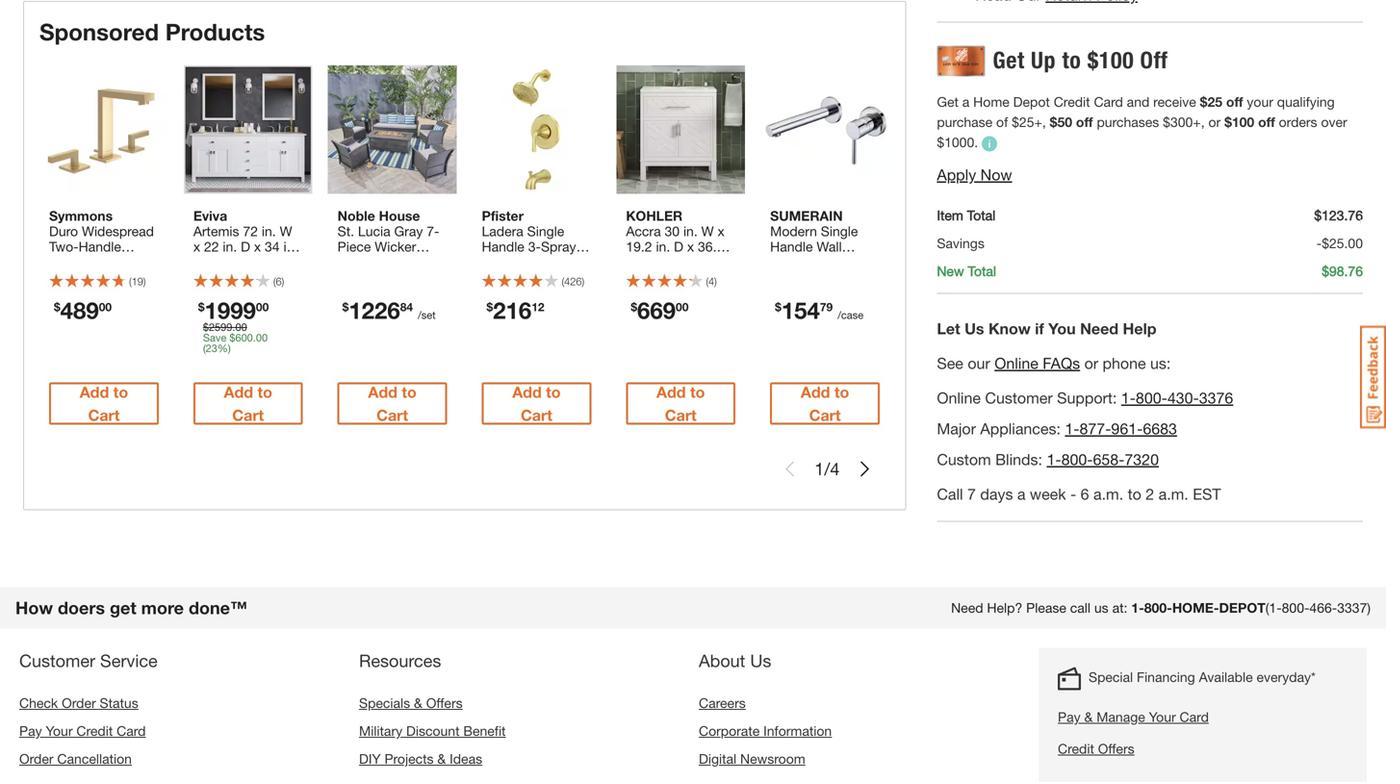 Task type: vqa. For each thing, say whether or not it's contained in the screenshot.
ideas
yes



Task type: describe. For each thing, give the bounding box(es) containing it.
quartz inside eviva artemis 72 in. w x 22 in. d x 34 in. h double bath vanity in white with white quartz top with white sinks
[[260, 285, 300, 301]]

call
[[937, 485, 964, 504]]

support:
[[1057, 389, 1117, 407]]

w for 34
[[280, 224, 292, 239]]

everyday*
[[1257, 670, 1316, 686]]

in left 79
[[806, 301, 816, 316]]

x up sink
[[718, 224, 725, 239]]

wicker
[[375, 239, 416, 255]]

handle for modern
[[771, 239, 813, 255]]

custom blinds: 1-800-658-7320
[[937, 451, 1159, 469]]

phone
[[1103, 354, 1146, 373]]

$ right the "save"
[[230, 332, 235, 344]]

1 horizontal spatial your
[[1149, 710, 1176, 726]]

0 horizontal spatial .
[[232, 321, 235, 334]]

credit offers
[[1058, 742, 1135, 757]]

get for get up to $100 off
[[993, 46, 1025, 74]]

669
[[637, 297, 676, 324]]

0 vertical spatial customer
[[986, 389, 1053, 407]]

modern single handle wall mounted bathroom faucet with rough in valve in chrome image
[[761, 65, 890, 194]]

in inside eviva artemis 72 in. w x 22 in. d x 34 in. h double bath vanity in white with white quartz top with white sinks
[[233, 270, 244, 286]]

artemis
[[193, 224, 239, 239]]

0 horizontal spatial customer
[[19, 651, 95, 672]]

1 vertical spatial a
[[1018, 485, 1026, 504]]

gray
[[394, 224, 423, 239]]

cushions
[[338, 301, 394, 316]]

$ for 1226
[[342, 300, 349, 314]]

new
[[937, 263, 964, 279]]

add to cart button for (1.0
[[49, 383, 159, 425]]

with up sinks
[[193, 285, 218, 301]]

add to cart button for cushions
[[338, 383, 447, 425]]

accra
[[626, 224, 661, 239]]

7-
[[427, 224, 440, 239]]

digital newsroom link
[[699, 752, 806, 768]]

$ for 216
[[487, 300, 493, 314]]

pay for pay your credit card
[[19, 724, 42, 740]]

pop
[[112, 270, 136, 286]]

lucia
[[358, 224, 391, 239]]

eviva
[[193, 208, 227, 224]]

accra 30 in. w x 19.2 in. d x 36.1 in. h single sink freestanding bath vanity in white with quartz top image
[[617, 65, 745, 194]]

1 a.m. from the left
[[1094, 485, 1124, 504]]

426
[[564, 276, 582, 288]]

$ for 669
[[631, 300, 637, 314]]

total for new total
[[968, 263, 997, 279]]

credit inside credit offers 'link'
[[1058, 742, 1095, 757]]

gold
[[554, 285, 583, 301]]

faucet inside symmons duro widespread two-handle bathroom faucet with push pop drain assembly in brushed bronze (1.0 gpm)
[[112, 254, 154, 270]]

800- up 6683 at the bottom of the page
[[1136, 389, 1168, 407]]

$1000.
[[937, 135, 979, 150]]

piece
[[338, 239, 371, 255]]

save
[[203, 332, 227, 344]]

6 cart from the left
[[809, 406, 841, 425]]

sumerain modern single handle wall mounted bathroom faucet with rough in valve in chrome
[[771, 208, 875, 316]]

get up to $100 off
[[993, 46, 1168, 74]]

white down double
[[222, 285, 257, 301]]

drain
[[49, 285, 81, 301]]

add to cart for vanity
[[224, 383, 272, 425]]

customer service
[[19, 651, 158, 672]]

apply now
[[937, 166, 1013, 184]]

you
[[1049, 320, 1076, 338]]

item total
[[937, 208, 996, 224]]

service
[[100, 651, 158, 672]]

1- right at:
[[1132, 601, 1145, 616]]

6 add to cart button from the left
[[771, 383, 880, 425]]

push
[[78, 270, 108, 286]]

00 for 489
[[99, 300, 112, 314]]

with inside noble house st. lucia gray 7- piece wicker patio fire pit conversation set with silver cushions
[[338, 285, 363, 301]]

products
[[165, 18, 265, 45]]

$ up '23'
[[203, 321, 209, 334]]

) for 489
[[143, 276, 146, 288]]

handle for ladera
[[482, 239, 525, 255]]

with inside symmons duro widespread two-handle bathroom faucet with push pop drain assembly in brushed bronze (1.0 gpm)
[[49, 270, 74, 286]]

( down 34
[[273, 276, 276, 288]]

466-
[[1310, 601, 1338, 616]]

specials & offers
[[359, 696, 463, 712]]

& for pay
[[1085, 710, 1093, 726]]

add for cushions
[[368, 383, 398, 402]]

84
[[400, 300, 413, 314]]

about us
[[699, 651, 772, 672]]

( inside $ 1999 00 $ 2599 . 00 save $ 600 . 00 ( 23 %)
[[203, 342, 206, 355]]

order cancellation link
[[19, 752, 132, 768]]

in. right 30
[[684, 224, 698, 239]]

duro
[[49, 224, 78, 239]]

cart for (1.0
[[88, 406, 120, 425]]

faqs
[[1043, 354, 1081, 373]]

shower
[[534, 254, 580, 270]]

add to cart for (1.0
[[80, 383, 128, 425]]

in. right 22
[[223, 239, 237, 255]]

add for freestanding
[[657, 383, 686, 402]]

in. right 19.2
[[656, 239, 670, 255]]

(valve
[[482, 301, 517, 316]]

feedback link image
[[1361, 325, 1387, 429]]

credit offer details image
[[982, 136, 998, 152]]

1 horizontal spatial &
[[438, 752, 446, 768]]

quartz inside the kohler accra 30 in. w x 19.2 in. d x 36.1 in. h single sink freestanding bath vanity in white with quartz top
[[693, 301, 733, 316]]

at:
[[1113, 601, 1128, 616]]

0 horizontal spatial card
[[117, 724, 146, 740]]

x left 34
[[254, 239, 261, 255]]

2 ) from the left
[[282, 276, 284, 288]]

see
[[937, 354, 964, 373]]

next slide image
[[857, 462, 873, 477]]

d for 30
[[674, 239, 684, 255]]

more
[[141, 598, 184, 619]]

1 horizontal spatial card
[[1094, 94, 1124, 110]]

0 horizontal spatial 4
[[709, 276, 715, 288]]

1-877-961-6683 link
[[1065, 420, 1178, 438]]

pay for pay & manage your card
[[1058, 710, 1081, 726]]

assembly
[[85, 285, 143, 301]]

add to cart for cushions
[[368, 383, 417, 425]]

bronze
[[104, 301, 146, 316]]

available
[[1199, 670, 1253, 686]]

online customer support: 1-800-430-3376
[[937, 389, 1234, 407]]

1- down major appliances: 1-877-961-6683
[[1047, 451, 1062, 469]]

cancellation
[[57, 752, 132, 768]]

add for (1.0
[[80, 383, 109, 402]]

this is the first slide image
[[782, 462, 798, 477]]

1- down online customer support: 1-800-430-3376
[[1065, 420, 1080, 438]]

800- up call 7 days a week - 6 a.m. to 2 a.m. est
[[1062, 451, 1093, 469]]

see our online faqs or phone us:
[[937, 354, 1176, 373]]

800- right at:
[[1145, 601, 1173, 616]]

top inside eviva artemis 72 in. w x 22 in. d x 34 in. h double bath vanity in white with white quartz top with white sinks
[[193, 301, 215, 316]]

1 horizontal spatial 4
[[830, 459, 840, 480]]

newsroom
[[741, 752, 806, 768]]

00 for 669
[[676, 300, 689, 314]]

days
[[981, 485, 1013, 504]]

pay & manage your card link
[[1058, 708, 1316, 728]]

digital
[[699, 752, 737, 768]]

valve
[[771, 301, 802, 316]]

2 a.m. from the left
[[1159, 485, 1189, 504]]

week
[[1030, 485, 1067, 504]]

military
[[359, 724, 403, 740]]

12
[[532, 300, 545, 314]]

154
[[782, 297, 820, 324]]

ladera single handle 3-spray tub and shower faucet 1.8 gpm in. brushed gold (valve included) image
[[472, 65, 601, 194]]

in. right 34
[[284, 239, 298, 255]]

add to cart button for freestanding
[[626, 383, 736, 425]]

or for faqs
[[1085, 354, 1099, 373]]

1-800-658-7320 link
[[1047, 451, 1159, 469]]

in. right 72
[[262, 224, 276, 239]]

$ for 154
[[775, 300, 782, 314]]

noble
[[338, 208, 375, 224]]

corporate information link
[[699, 724, 832, 740]]

careers link
[[699, 696, 746, 712]]

1 vertical spatial -
[[1071, 485, 1077, 504]]

receive
[[1154, 94, 1197, 110]]

how doers get more done™
[[15, 598, 247, 619]]

3-
[[528, 239, 541, 255]]

st. lucia gray 7-piece wicker patio fire pit conversation set with silver cushions image
[[328, 65, 457, 194]]

artemis 72 in. w x 22 in. d x 34 in. h double bath vanity in white with white quartz top with white sinks image
[[184, 65, 313, 194]]

0 vertical spatial 6
[[276, 276, 282, 288]]

add for vanity
[[224, 383, 253, 402]]

financing
[[1137, 670, 1196, 686]]

us for let
[[965, 320, 985, 338]]

home-
[[1173, 601, 1220, 616]]

$ for 489
[[54, 300, 60, 314]]

0 vertical spatial -
[[1317, 236, 1322, 251]]

to for kohler accra 30 in. w x 19.2 in. d x 36.1 in. h single sink freestanding bath vanity in white with quartz top
[[690, 383, 705, 402]]

0 vertical spatial and
[[1127, 94, 1150, 110]]

diy projects & ideas
[[359, 752, 483, 768]]

0 vertical spatial order
[[62, 696, 96, 712]]

over
[[1322, 114, 1348, 130]]

6 add to cart from the left
[[801, 383, 850, 425]]

status
[[100, 696, 138, 712]]

0 vertical spatial $100
[[1088, 46, 1135, 74]]

and inside "pfister ladera single handle 3-spray tub and shower faucet 1.8 gpm in. brushed gold (valve included)"
[[508, 254, 530, 270]]

modern
[[771, 224, 817, 239]]

us for about
[[750, 651, 772, 672]]

add to cart button for vanity
[[193, 383, 303, 425]]

silver
[[366, 285, 400, 301]]

0 vertical spatial a
[[963, 94, 970, 110]]

new total
[[937, 263, 997, 279]]

0 horizontal spatial online
[[937, 389, 981, 407]]

$ 669 00
[[631, 297, 689, 324]]

special
[[1089, 670, 1134, 686]]

item
[[937, 208, 964, 224]]

manage
[[1097, 710, 1146, 726]]

bath inside the kohler accra 30 in. w x 19.2 in. d x 36.1 in. h single sink freestanding bath vanity in white with quartz top
[[626, 285, 654, 301]]

0 vertical spatial online
[[995, 354, 1039, 373]]

d for 72
[[241, 239, 250, 255]]

sponsored products
[[39, 18, 265, 45]]

cart for (valve
[[521, 406, 553, 425]]

) for 669
[[715, 276, 717, 288]]

in. inside "pfister ladera single handle 3-spray tub and shower faucet 1.8 gpm in. brushed gold (valve included)"
[[482, 285, 496, 301]]

need help? please call us at: 1-800-home-depot (1-800-466-3337)
[[951, 601, 1371, 616]]

patio
[[338, 254, 369, 270]]

digital newsroom
[[699, 752, 806, 768]]

brushed for 489
[[49, 301, 100, 316]]



Task type: locate. For each thing, give the bounding box(es) containing it.
0 horizontal spatial h
[[193, 254, 203, 270]]

with down two-
[[49, 270, 74, 286]]

symmons
[[49, 208, 113, 224]]

& left the ideas
[[438, 752, 446, 768]]

diy projects & ideas link
[[359, 752, 483, 768]]

single inside 'sumerain modern single handle wall mounted bathroom faucet with rough in valve in chrome'
[[821, 224, 858, 239]]

1 horizontal spatial brushed
[[500, 285, 551, 301]]

resources
[[359, 651, 441, 672]]

and right tub
[[508, 254, 530, 270]]

$ left silver
[[342, 300, 349, 314]]

cart for freestanding
[[665, 406, 697, 425]]

0 vertical spatial or
[[1209, 114, 1221, 130]]

4 right the 1
[[830, 459, 840, 480]]

kohler accra 30 in. w x 19.2 in. d x 36.1 in. h single sink freestanding bath vanity in white with quartz top
[[626, 208, 733, 332]]

brushed inside "pfister ladera single handle 3-spray tub and shower faucet 1.8 gpm in. brushed gold (valve included)"
[[500, 285, 551, 301]]

blinds:
[[996, 451, 1043, 469]]

off down get a home depot credit card and receive $25 off
[[1077, 114, 1093, 130]]

in.
[[262, 224, 276, 239], [684, 224, 698, 239], [223, 239, 237, 255], [284, 239, 298, 255], [656, 239, 670, 255], [626, 254, 640, 270], [482, 285, 496, 301]]

add down $ 216 12
[[512, 383, 542, 402]]

with down mounted on the top of page
[[771, 285, 795, 301]]

$ up the (1.0
[[54, 300, 60, 314]]

total right new
[[968, 263, 997, 279]]

cart for cushions
[[377, 406, 408, 425]]

0 horizontal spatial 6
[[276, 276, 282, 288]]

5 add from the left
[[657, 383, 686, 402]]

quartz down ( 4 )
[[693, 301, 733, 316]]

faucet up chrome
[[834, 270, 875, 286]]

1 horizontal spatial bath
[[626, 285, 654, 301]]

card down 'status'
[[117, 724, 146, 740]]

online up "major"
[[937, 389, 981, 407]]

single for wall
[[821, 224, 858, 239]]

bathroom inside 'sumerain modern single handle wall mounted bathroom faucet with rough in valve in chrome'
[[771, 270, 830, 286]]

top down freestanding
[[626, 316, 648, 332]]

0 horizontal spatial d
[[241, 239, 250, 255]]

1 horizontal spatial faucet
[[482, 270, 523, 286]]

1 horizontal spatial vanity
[[658, 285, 694, 301]]

h inside eviva artemis 72 in. w x 22 in. d x 34 in. h double bath vanity in white with white quartz top with white sinks
[[193, 254, 203, 270]]

1 horizontal spatial a
[[1018, 485, 1026, 504]]

top inside the kohler accra 30 in. w x 19.2 in. d x 36.1 in. h single sink freestanding bath vanity in white with quartz top
[[626, 316, 648, 332]]

0 horizontal spatial a
[[963, 94, 970, 110]]

pay down "check"
[[19, 724, 42, 740]]

$ for 1999
[[198, 300, 205, 314]]

call
[[1071, 601, 1091, 616]]

2 horizontal spatial card
[[1180, 710, 1209, 726]]

$98.76
[[1322, 263, 1364, 279]]

1-800-430-3376 link
[[1122, 389, 1234, 407]]

depot
[[1014, 94, 1050, 110]]

1 add to cart button from the left
[[49, 383, 159, 425]]

w inside eviva artemis 72 in. w x 22 in. d x 34 in. h double bath vanity in white with white quartz top with white sinks
[[280, 224, 292, 239]]

1 horizontal spatial quartz
[[693, 301, 733, 316]]

order up pay your credit card link
[[62, 696, 96, 712]]

2 w from the left
[[702, 224, 714, 239]]

1 vertical spatial credit
[[76, 724, 113, 740]]

0 horizontal spatial a.m.
[[1094, 485, 1124, 504]]

1 vertical spatial need
[[951, 601, 984, 616]]

single up shower
[[527, 224, 565, 239]]

in up /case at the top right
[[843, 285, 853, 301]]

0 horizontal spatial get
[[937, 94, 959, 110]]

x left 22
[[193, 239, 200, 255]]

add down $ 1226 84 /set
[[368, 383, 398, 402]]

d inside eviva artemis 72 in. w x 22 in. d x 34 in. h double bath vanity in white with white quartz top with white sinks
[[241, 239, 250, 255]]

2 horizontal spatial off
[[1259, 114, 1276, 130]]

1 h from the left
[[193, 254, 203, 270]]

1 ) from the left
[[143, 276, 146, 288]]

x left 36.1
[[687, 239, 694, 255]]

bath down 19.2
[[626, 285, 654, 301]]

h left 22
[[193, 254, 203, 270]]

quartz
[[260, 285, 300, 301], [693, 301, 733, 316]]

1 horizontal spatial .
[[253, 332, 256, 344]]

h for 22
[[193, 254, 203, 270]]

faucet inside "pfister ladera single handle 3-spray tub and shower faucet 1.8 gpm in. brushed gold (valve included)"
[[482, 270, 523, 286]]

add for (valve
[[512, 383, 542, 402]]

1 vertical spatial order
[[19, 752, 53, 768]]

ladera
[[482, 224, 524, 239]]

1 horizontal spatial customer
[[986, 389, 1053, 407]]

$ inside "$ 669 00"
[[631, 300, 637, 314]]

vanity inside eviva artemis 72 in. w x 22 in. d x 34 in. h double bath vanity in white with white quartz top with white sinks
[[193, 270, 230, 286]]

1 vertical spatial 4
[[830, 459, 840, 480]]

home
[[974, 94, 1010, 110]]

about
[[699, 651, 746, 672]]

gpm
[[549, 270, 580, 286]]

1 vertical spatial online
[[937, 389, 981, 407]]

duro widespread two-handle bathroom faucet with push pop drain assembly in brushed bronze (1.0 gpm) image
[[39, 65, 168, 194]]

add to cart down "$ 669 00"
[[657, 383, 705, 425]]

1 vertical spatial us
[[750, 651, 772, 672]]

1 vertical spatial bath
[[626, 285, 654, 301]]

2 add to cart button from the left
[[193, 383, 303, 425]]

1 horizontal spatial off
[[1227, 94, 1244, 110]]

(
[[129, 276, 132, 288], [273, 276, 276, 288], [562, 276, 564, 288], [706, 276, 709, 288], [203, 342, 206, 355]]

pay
[[1058, 710, 1081, 726], [19, 724, 42, 740]]

0 vertical spatial bath
[[254, 254, 282, 270]]

0 vertical spatial get
[[993, 46, 1025, 74]]

in right 19
[[147, 285, 157, 301]]

3 handle from the left
[[771, 239, 813, 255]]

w up sink
[[702, 224, 714, 239]]

( left %)
[[203, 342, 206, 355]]

single inside the kohler accra 30 in. w x 19.2 in. d x 36.1 in. h single sink freestanding bath vanity in white with quartz top
[[658, 254, 695, 270]]

1 horizontal spatial need
[[1081, 320, 1119, 338]]

d left 36.1
[[674, 239, 684, 255]]

1 horizontal spatial us
[[965, 320, 985, 338]]

to for symmons duro widespread two-handle bathroom faucet with push pop drain assembly in brushed bronze (1.0 gpm)
[[113, 383, 128, 402]]

cart for vanity
[[232, 406, 264, 425]]

$ up sinks
[[198, 300, 205, 314]]

customer up appliances:
[[986, 389, 1053, 407]]

bathroom inside symmons duro widespread two-handle bathroom faucet with push pop drain assembly in brushed bronze (1.0 gpm)
[[49, 254, 109, 270]]

spray
[[541, 239, 576, 255]]

white down ( 6 )
[[248, 301, 282, 316]]

to for sumerain modern single handle wall mounted bathroom faucet with rough in valve in chrome
[[835, 383, 850, 402]]

apply
[[937, 166, 977, 184]]

2 horizontal spatial single
[[821, 224, 858, 239]]

1- up '961-'
[[1122, 389, 1136, 407]]

2 horizontal spatial handle
[[771, 239, 813, 255]]

0 horizontal spatial bathroom
[[49, 254, 109, 270]]

offers down manage
[[1098, 742, 1135, 757]]

3337)
[[1338, 601, 1371, 616]]

add up the 1
[[801, 383, 830, 402]]

0 horizontal spatial brushed
[[49, 301, 100, 316]]

1 horizontal spatial pay
[[1058, 710, 1081, 726]]

pay your credit card
[[19, 724, 146, 740]]

add to cart up the 1 / 4
[[801, 383, 850, 425]]

$ inside $ 154 79 /case
[[775, 300, 782, 314]]

1 horizontal spatial a.m.
[[1159, 485, 1189, 504]]

( 6 )
[[273, 276, 284, 288]]

5 cart from the left
[[665, 406, 697, 425]]

0 horizontal spatial handle
[[79, 239, 121, 255]]

vanity left ( 4 )
[[658, 285, 694, 301]]

w for 36.1
[[702, 224, 714, 239]]

1 vertical spatial total
[[968, 263, 997, 279]]

4 add from the left
[[512, 383, 542, 402]]

d inside the kohler accra 30 in. w x 19.2 in. d x 36.1 in. h single sink freestanding bath vanity in white with quartz top
[[674, 239, 684, 255]]

1 horizontal spatial top
[[626, 316, 648, 332]]

2 vertical spatial credit
[[1058, 742, 1095, 757]]

1 horizontal spatial -
[[1317, 236, 1322, 251]]

to for pfister ladera single handle 3-spray tub and shower faucet 1.8 gpm in. brushed gold (valve included)
[[546, 383, 561, 402]]

0 vertical spatial offers
[[426, 696, 463, 712]]

single inside "pfister ladera single handle 3-spray tub and shower faucet 1.8 gpm in. brushed gold (valve included)"
[[527, 224, 565, 239]]

add to cart
[[80, 383, 128, 425], [224, 383, 272, 425], [368, 383, 417, 425], [512, 383, 561, 425], [657, 383, 705, 425], [801, 383, 850, 425]]

handle down pfister in the left of the page
[[482, 239, 525, 255]]

19.2
[[626, 239, 652, 255]]

4 down sink
[[709, 276, 715, 288]]

0 vertical spatial need
[[1081, 320, 1119, 338]]

1 vertical spatial $100
[[1225, 114, 1255, 130]]

online faqs link
[[995, 354, 1081, 373]]

( up bronze
[[129, 276, 132, 288]]

4 add to cart from the left
[[512, 383, 561, 425]]

white
[[248, 270, 282, 286], [222, 285, 257, 301], [248, 301, 282, 316], [626, 301, 661, 316]]

( down sink
[[706, 276, 709, 288]]

2 d from the left
[[674, 239, 684, 255]]

brushed for 216
[[500, 285, 551, 301]]

total
[[967, 208, 996, 224], [968, 263, 997, 279]]

add to cart button for (valve
[[482, 383, 592, 425]]

& left manage
[[1085, 710, 1093, 726]]

2 horizontal spatial &
[[1085, 710, 1093, 726]]

1 horizontal spatial online
[[995, 354, 1039, 373]]

1 horizontal spatial get
[[993, 46, 1025, 74]]

1 horizontal spatial or
[[1209, 114, 1221, 130]]

diy
[[359, 752, 381, 768]]

online down "know"
[[995, 354, 1039, 373]]

single down 30
[[658, 254, 695, 270]]

a.m. down 658-
[[1094, 485, 1124, 504]]

bath up ( 6 )
[[254, 254, 282, 270]]

0 vertical spatial 4
[[709, 276, 715, 288]]

bathroom up drain
[[49, 254, 109, 270]]

00 inside $ 489 00
[[99, 300, 112, 314]]

card up credit offers 'link'
[[1180, 710, 1209, 726]]

us right "about" on the right of page
[[750, 651, 772, 672]]

0 horizontal spatial or
[[1085, 354, 1099, 373]]

0 horizontal spatial $100
[[1088, 46, 1135, 74]]

$ inside $ 489 00
[[54, 300, 60, 314]]

or down $25
[[1209, 114, 1221, 130]]

card up purchases
[[1094, 94, 1124, 110]]

add to cart button down $ 216 12
[[482, 383, 592, 425]]

1 horizontal spatial bathroom
[[771, 270, 830, 286]]

$ 1226 84 /set
[[342, 297, 436, 324]]

0 horizontal spatial quartz
[[260, 285, 300, 301]]

$300+,
[[1163, 114, 1205, 130]]

add to cart for freestanding
[[657, 383, 705, 425]]

1 horizontal spatial single
[[658, 254, 695, 270]]

0 horizontal spatial single
[[527, 224, 565, 239]]

0 vertical spatial credit
[[1054, 94, 1091, 110]]

6683
[[1143, 420, 1178, 438]]

add down gpm)
[[80, 383, 109, 402]]

2 cart from the left
[[232, 406, 264, 425]]

2 h from the left
[[644, 254, 654, 270]]

bathroom up 154
[[771, 270, 830, 286]]

us right let
[[965, 320, 985, 338]]

$ down tub
[[487, 300, 493, 314]]

top up 2599
[[193, 301, 215, 316]]

877-
[[1080, 420, 1112, 438]]

1 vertical spatial 6
[[1081, 485, 1090, 504]]

total for item total
[[967, 208, 996, 224]]

0 horizontal spatial &
[[414, 696, 423, 712]]

please
[[1027, 601, 1067, 616]]

call 7 days a week - 6 a.m. to 2 a.m. est
[[937, 485, 1222, 504]]

to for eviva artemis 72 in. w x 22 in. d x 34 in. h double bath vanity in white with white quartz top with white sinks
[[258, 383, 272, 402]]

to for noble house st. lucia gray 7- piece wicker patio fire pit conversation set with silver cushions
[[402, 383, 417, 402]]

2 add from the left
[[224, 383, 253, 402]]

00 for 1999
[[256, 300, 269, 314]]

order
[[62, 696, 96, 712], [19, 752, 53, 768]]

0 horizontal spatial faucet
[[112, 254, 154, 270]]

single right modern
[[821, 224, 858, 239]]

0 horizontal spatial w
[[280, 224, 292, 239]]

0 horizontal spatial off
[[1077, 114, 1093, 130]]

1.8
[[527, 270, 546, 286]]

0 vertical spatial us
[[965, 320, 985, 338]]

military discount benefit link
[[359, 724, 506, 740]]

ideas
[[450, 752, 483, 768]]

with inside the kohler accra 30 in. w x 19.2 in. d x 36.1 in. h single sink freestanding bath vanity in white with quartz top
[[664, 301, 689, 316]]

military discount benefit
[[359, 724, 506, 740]]

0 horizontal spatial -
[[1071, 485, 1077, 504]]

5 add to cart button from the left
[[626, 383, 736, 425]]

brushed inside symmons duro widespread two-handle bathroom faucet with push pop drain assembly in brushed bronze (1.0 gpm)
[[49, 301, 100, 316]]

depot
[[1220, 601, 1266, 616]]

0 horizontal spatial offers
[[426, 696, 463, 712]]

white inside the kohler accra 30 in. w x 19.2 in. d x 36.1 in. h single sink freestanding bath vanity in white with quartz top
[[626, 301, 661, 316]]

& up military discount benefit link
[[414, 696, 423, 712]]

1 vertical spatial get
[[937, 94, 959, 110]]

4 add to cart button from the left
[[482, 383, 592, 425]]

brushed
[[500, 285, 551, 301], [49, 301, 100, 316]]

h for 19.2
[[644, 254, 654, 270]]

( for 669
[[706, 276, 709, 288]]

0 horizontal spatial pay
[[19, 724, 42, 740]]

online
[[995, 354, 1039, 373], [937, 389, 981, 407]]

72
[[243, 224, 258, 239]]

add to cart for (valve
[[512, 383, 561, 425]]

in down sink
[[698, 285, 709, 301]]

eviva artemis 72 in. w x 22 in. d x 34 in. h double bath vanity in white with white quartz top with white sinks
[[193, 208, 300, 332]]

handle inside 'sumerain modern single handle wall mounted bathroom faucet with rough in valve in chrome'
[[771, 239, 813, 255]]

1 vertical spatial customer
[[19, 651, 95, 672]]

1 horizontal spatial handle
[[482, 239, 525, 255]]

1 horizontal spatial w
[[702, 224, 714, 239]]

h inside the kohler accra 30 in. w x 19.2 in. d x 36.1 in. h single sink freestanding bath vanity in white with quartz top
[[644, 254, 654, 270]]

3 add to cart button from the left
[[338, 383, 447, 425]]

credit down pay & manage your card
[[1058, 742, 1095, 757]]

( 426 )
[[562, 276, 585, 288]]

off right $25
[[1227, 94, 1244, 110]]

special financing available everyday*
[[1089, 670, 1316, 686]]

1999
[[205, 297, 256, 324]]

1 w from the left
[[280, 224, 292, 239]]

4 ) from the left
[[715, 276, 717, 288]]

0 horizontal spatial vanity
[[193, 270, 230, 286]]

tub
[[482, 254, 504, 270]]

) for 216
[[582, 276, 585, 288]]

1 vertical spatial and
[[508, 254, 530, 270]]

credit
[[1054, 94, 1091, 110], [76, 724, 113, 740], [1058, 742, 1095, 757]]

)
[[143, 276, 146, 288], [282, 276, 284, 288], [582, 276, 585, 288], [715, 276, 717, 288]]

800- right "depot"
[[1282, 601, 1310, 616]]

$ inside $ 216 12
[[487, 300, 493, 314]]

1 horizontal spatial h
[[644, 254, 654, 270]]

in inside the kohler accra 30 in. w x 19.2 in. d x 36.1 in. h single sink freestanding bath vanity in white with quartz top
[[698, 285, 709, 301]]

0 horizontal spatial top
[[193, 301, 215, 316]]

in up 1999
[[233, 270, 244, 286]]

0 horizontal spatial and
[[508, 254, 530, 270]]

0 horizontal spatial your
[[46, 724, 73, 740]]

$25
[[1200, 94, 1223, 110]]

credit card icon image
[[937, 46, 985, 77]]

1 horizontal spatial 6
[[1081, 485, 1090, 504]]

with down freestanding
[[664, 301, 689, 316]]

conversation
[[338, 270, 418, 286]]

( for 489
[[129, 276, 132, 288]]

1 vertical spatial or
[[1085, 354, 1099, 373]]

d left 34
[[241, 239, 250, 255]]

3 add from the left
[[368, 383, 398, 402]]

3 cart from the left
[[377, 406, 408, 425]]

2 horizontal spatial faucet
[[834, 270, 875, 286]]

vanity inside the kohler accra 30 in. w x 19.2 in. d x 36.1 in. h single sink freestanding bath vanity in white with quartz top
[[658, 285, 694, 301]]

add to cart down $ 1226 84 /set
[[368, 383, 417, 425]]

2 add to cart from the left
[[224, 383, 272, 425]]

1 horizontal spatial offers
[[1098, 742, 1135, 757]]

3 add to cart from the left
[[368, 383, 417, 425]]

2 handle from the left
[[482, 239, 525, 255]]

& for specials
[[414, 696, 423, 712]]

1 cart from the left
[[88, 406, 120, 425]]

in inside symmons duro widespread two-handle bathroom faucet with push pop drain assembly in brushed bronze (1.0 gpm)
[[147, 285, 157, 301]]

1 horizontal spatial d
[[674, 239, 684, 255]]

x
[[718, 224, 725, 239], [193, 239, 200, 255], [254, 239, 261, 255], [687, 239, 694, 255]]

2
[[1146, 485, 1155, 504]]

1 add from the left
[[80, 383, 109, 402]]

add to cart button down "$ 669 00"
[[626, 383, 736, 425]]

offers inside 'link'
[[1098, 742, 1135, 757]]

with up 2599
[[219, 301, 244, 316]]

22
[[204, 239, 219, 255]]

$ inside $ 1226 84 /set
[[342, 300, 349, 314]]

credit up $50
[[1054, 94, 1091, 110]]

white down 34
[[248, 270, 282, 286]]

4 cart from the left
[[521, 406, 553, 425]]

faucet inside 'sumerain modern single handle wall mounted bathroom faucet with rough in valve in chrome'
[[834, 270, 875, 286]]

white down freestanding
[[626, 301, 661, 316]]

handle inside symmons duro widespread two-handle bathroom faucet with push pop drain assembly in brushed bronze (1.0 gpm)
[[79, 239, 121, 255]]

us:
[[1151, 354, 1171, 373]]

in. down tub
[[482, 285, 496, 301]]

add to cart down $ 216 12
[[512, 383, 561, 425]]

your down financing
[[1149, 710, 1176, 726]]

add to cart button down %)
[[193, 383, 303, 425]]

get for get a home depot credit card and receive $25 off
[[937, 94, 959, 110]]

0 horizontal spatial order
[[19, 752, 53, 768]]

1 vertical spatial offers
[[1098, 742, 1135, 757]]

add to cart button
[[49, 383, 159, 425], [193, 383, 303, 425], [338, 383, 447, 425], [482, 383, 592, 425], [626, 383, 736, 425], [771, 383, 880, 425]]

1 handle from the left
[[79, 239, 121, 255]]

0 horizontal spatial us
[[750, 651, 772, 672]]

1
[[815, 459, 825, 480]]

6 add from the left
[[801, 383, 830, 402]]

total right item
[[967, 208, 996, 224]]

00 inside "$ 669 00"
[[676, 300, 689, 314]]

handle up push
[[79, 239, 121, 255]]

0 horizontal spatial need
[[951, 601, 984, 616]]

pay up credit offers
[[1058, 710, 1081, 726]]

19
[[132, 276, 143, 288]]

in
[[233, 270, 244, 286], [147, 285, 157, 301], [698, 285, 709, 301], [843, 285, 853, 301], [806, 301, 816, 316]]

pay & manage your card
[[1058, 710, 1209, 726]]

( 4 )
[[706, 276, 717, 288]]

a
[[963, 94, 970, 110], [1018, 485, 1026, 504]]

vanity down 22
[[193, 270, 230, 286]]

est
[[1193, 485, 1222, 504]]

pfister
[[482, 208, 524, 224]]

your
[[1247, 94, 1274, 110]]

5 add to cart from the left
[[657, 383, 705, 425]]

add to cart button down $ 1226 84 /set
[[338, 383, 447, 425]]

( for 216
[[562, 276, 564, 288]]

1-
[[1122, 389, 1136, 407], [1065, 420, 1080, 438], [1047, 451, 1062, 469], [1132, 601, 1145, 616]]

need right you
[[1081, 320, 1119, 338]]

0 horizontal spatial bath
[[254, 254, 282, 270]]

1 d from the left
[[241, 239, 250, 255]]

add to cart down gpm)
[[80, 383, 128, 425]]

bath inside eviva artemis 72 in. w x 22 in. d x 34 in. h double bath vanity in white with white quartz top with white sinks
[[254, 254, 282, 270]]

3 ) from the left
[[582, 276, 585, 288]]

single for 3-
[[527, 224, 565, 239]]

$25.00
[[1322, 236, 1364, 251]]

1 horizontal spatial and
[[1127, 94, 1150, 110]]

$ 1999 00 $ 2599 . 00 save $ 600 . 00 ( 23 %)
[[198, 297, 269, 355]]

offers up discount at the left
[[426, 696, 463, 712]]

1 add to cart from the left
[[80, 383, 128, 425]]

us
[[965, 320, 985, 338], [750, 651, 772, 672]]

specials & offers link
[[359, 696, 463, 712]]

done™
[[189, 598, 247, 619]]

or right faqs
[[1085, 354, 1099, 373]]

or for $300+,
[[1209, 114, 1221, 130]]

w right 72
[[280, 224, 292, 239]]

w inside the kohler accra 30 in. w x 19.2 in. d x 36.1 in. h single sink freestanding bath vanity in white with quartz top
[[702, 224, 714, 239]]

/
[[825, 459, 830, 480]]

add to cart button down gpm)
[[49, 383, 159, 425]]

with inside 'sumerain modern single handle wall mounted bathroom faucet with rough in valve in chrome'
[[771, 285, 795, 301]]

in. down the accra
[[626, 254, 640, 270]]

handle inside "pfister ladera single handle 3-spray tub and shower faucet 1.8 gpm in. brushed gold (valve included)"
[[482, 239, 525, 255]]

add to cart down %)
[[224, 383, 272, 425]]

purchase
[[937, 114, 993, 130]]

or
[[1209, 114, 1221, 130], [1085, 354, 1099, 373]]

your up order cancellation at the left of the page
[[46, 724, 73, 740]]



